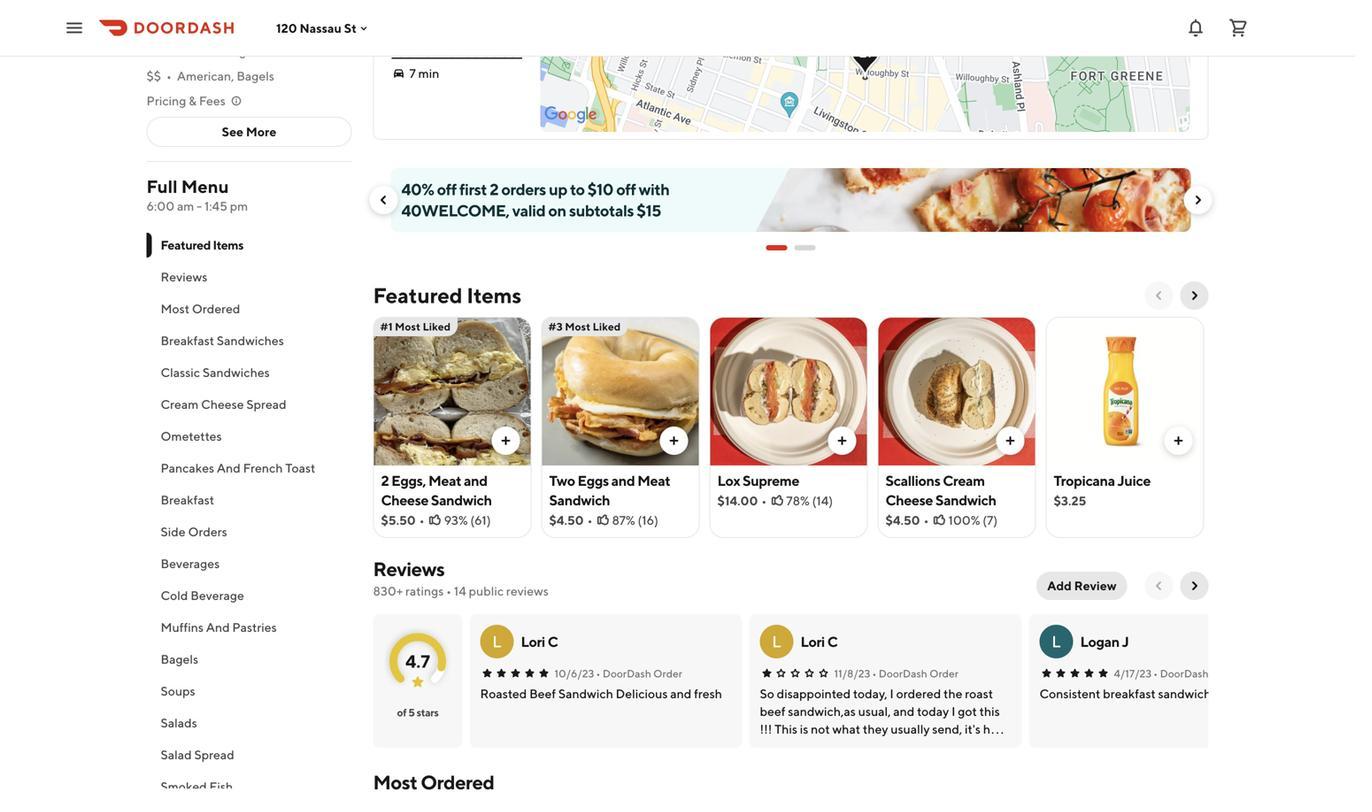 Task type: vqa. For each thing, say whether or not it's contained in the screenshot.
OF 5 STARS
yes



Task type: locate. For each thing, give the bounding box(es) containing it.
0 horizontal spatial reviews
[[161, 270, 207, 284]]

1 horizontal spatial spread
[[246, 397, 287, 412]]

1 c from the left
[[548, 633, 558, 650]]

featured down am
[[161, 238, 211, 252]]

most right '#3'
[[565, 320, 591, 333]]

1 horizontal spatial items
[[467, 283, 522, 308]]

2 horizontal spatial doordash
[[1160, 668, 1209, 680]]

1 horizontal spatial reviews
[[373, 558, 445, 581]]

2 meat from the left
[[638, 472, 670, 489]]

3 add item to cart image from the left
[[1172, 434, 1186, 448]]

1 horizontal spatial off
[[616, 180, 636, 199]]

reviews 830+ ratings • 14 public reviews
[[373, 558, 549, 598]]

• doordash order right 10/6/23
[[596, 668, 683, 680]]

juice
[[1118, 472, 1151, 489]]

next button of carousel image
[[1191, 193, 1205, 207], [1188, 289, 1202, 303]]

doordash right 11/8/23
[[879, 668, 928, 680]]

most right #1
[[395, 320, 421, 333]]

meat up (16)
[[638, 472, 670, 489]]

1 meat from the left
[[428, 472, 461, 489]]

1 vertical spatial cream
[[943, 472, 985, 489]]

1 vertical spatial reviews
[[373, 558, 445, 581]]

ratings up the $$ • american, bagels
[[213, 44, 252, 58]]

1 horizontal spatial lori
[[801, 633, 825, 650]]

1 horizontal spatial 830+
[[373, 584, 403, 598]]

0 horizontal spatial featured
[[161, 238, 211, 252]]

featured items down -
[[161, 238, 244, 252]]

1 vertical spatial breakfast
[[161, 493, 214, 507]]

3 order from the left
[[1211, 668, 1240, 680]]

• doordash order for 10/6/23
[[596, 668, 683, 680]]

2 order from the left
[[930, 668, 959, 680]]

beverages
[[161, 556, 220, 571]]

most left ordered
[[161, 301, 190, 316]]

pancakes and french toast
[[161, 461, 315, 475]]

1 breakfast from the top
[[161, 333, 214, 348]]

breakfast inside button
[[161, 493, 214, 507]]

2 off from the left
[[616, 180, 636, 199]]

0 horizontal spatial items
[[213, 238, 244, 252]]

0 horizontal spatial sandwich
[[431, 492, 492, 509]]

reviews inside button
[[161, 270, 207, 284]]

most
[[161, 301, 190, 316], [395, 320, 421, 333], [565, 320, 591, 333]]

136 lawrence street link
[[392, 43, 522, 60]]

doordash right '4/17/23'
[[1160, 668, 1209, 680]]

0.4 mi
[[268, 44, 303, 58]]

2 lori c from the left
[[801, 633, 838, 650]]

add review
[[1048, 579, 1117, 593]]

3 sandwich from the left
[[936, 492, 997, 509]]

spread right salad
[[194, 748, 234, 762]]

3 doordash from the left
[[1160, 668, 1209, 680]]

2 horizontal spatial l
[[1052, 632, 1061, 651]]

1 horizontal spatial featured
[[373, 283, 463, 308]]

reviews up 'most ordered'
[[161, 270, 207, 284]]

0 horizontal spatial $4.50
[[549, 513, 584, 528]]

0 horizontal spatial 4.7
[[147, 44, 163, 58]]

2 add item to cart image from the left
[[1003, 434, 1018, 448]]

american,
[[177, 69, 234, 83]]

1 horizontal spatial 1:45
[[291, 19, 314, 34]]

salad
[[161, 748, 192, 762]]

1 l from the left
[[492, 632, 502, 651]]

2 breakfast from the top
[[161, 493, 214, 507]]

add item to cart image
[[835, 434, 849, 448], [1003, 434, 1018, 448]]

liked down featured items heading
[[423, 320, 451, 333]]

cream up '100%'
[[943, 472, 985, 489]]

sandwich inside two eggs and meat sandwich
[[549, 492, 610, 509]]

0 horizontal spatial l
[[492, 632, 502, 651]]

0 horizontal spatial lori c
[[521, 633, 558, 650]]

$15
[[637, 201, 661, 220]]

and inside 2 eggs, meat and cheese sandwich
[[464, 472, 488, 489]]

0 horizontal spatial order
[[654, 668, 683, 680]]

2 $4.50 from the left
[[886, 513, 920, 528]]

2 c from the left
[[827, 633, 838, 650]]

muffins and pastries
[[161, 620, 277, 635]]

2 eggs, meat and cheese sandwich image
[[374, 317, 531, 466]]

and right eggs
[[611, 472, 635, 489]]

breakfast sandwiches button
[[147, 325, 352, 357]]

0 horizontal spatial c
[[548, 633, 558, 650]]

$3.25
[[1054, 494, 1086, 508]]

c
[[548, 633, 558, 650], [827, 633, 838, 650]]

• doordash order right 11/8/23
[[872, 668, 959, 680]]

0 vertical spatial and
[[217, 461, 241, 475]]

2 horizontal spatial sandwich
[[936, 492, 997, 509]]

and inside pancakes and french toast button
[[217, 461, 241, 475]]

1 horizontal spatial meat
[[638, 472, 670, 489]]

4.7
[[147, 44, 163, 58], [406, 651, 430, 672]]

0 vertical spatial cream
[[161, 397, 199, 412]]

120
[[276, 21, 297, 35]]

1 horizontal spatial and
[[611, 472, 635, 489]]

2 horizontal spatial order
[[1211, 668, 1240, 680]]

bagels up soups
[[161, 652, 198, 667]]

1 horizontal spatial most
[[395, 320, 421, 333]]

scallions cream cheese sandwich
[[886, 472, 997, 509]]

0 horizontal spatial add item to cart image
[[835, 434, 849, 448]]

2 horizontal spatial add item to cart image
[[1172, 434, 1186, 448]]

$10
[[588, 180, 614, 199]]

1 horizontal spatial liked
[[593, 320, 621, 333]]

1 horizontal spatial add item to cart image
[[1003, 434, 1018, 448]]

classic sandwiches button
[[147, 357, 352, 389]]

l
[[492, 632, 502, 651], [772, 632, 781, 651], [1052, 632, 1061, 651]]

0 horizontal spatial doordash
[[603, 668, 651, 680]]

reviews down $5.50
[[373, 558, 445, 581]]

1 vertical spatial featured items
[[373, 283, 522, 308]]

orders
[[188, 525, 227, 539]]

0 horizontal spatial and
[[464, 472, 488, 489]]

1 lori c from the left
[[521, 633, 558, 650]]

0 vertical spatial spread
[[246, 397, 287, 412]]

classic
[[161, 365, 200, 380]]

100%
[[949, 513, 980, 528]]

136
[[392, 43, 414, 60]]

meat
[[428, 472, 461, 489], [638, 472, 670, 489]]

powered by google image
[[545, 106, 597, 124]]

1 and from the left
[[464, 472, 488, 489]]

sandwiches inside button
[[203, 365, 270, 380]]

(14)
[[812, 494, 833, 508]]

#1
[[380, 320, 393, 333]]

eggs,
[[391, 472, 426, 489]]

1 vertical spatial bagels
[[161, 652, 198, 667]]

sandwich down eggs
[[549, 492, 610, 509]]

• left 14
[[446, 584, 452, 598]]

830+ down reviews link
[[373, 584, 403, 598]]

cheese down classic sandwiches
[[201, 397, 244, 412]]

1 horizontal spatial $4.50
[[886, 513, 920, 528]]

• right $5.50
[[419, 513, 425, 528]]

cream cheese spread button
[[147, 389, 352, 421]]

featured
[[161, 238, 211, 252], [373, 283, 463, 308]]

subtotals
[[569, 201, 634, 220]]

0 vertical spatial featured items
[[161, 238, 244, 252]]

2 horizontal spatial • doordash order
[[1154, 668, 1240, 680]]

street
[[482, 43, 522, 60]]

and
[[217, 461, 241, 475], [206, 620, 230, 635]]

2 sandwich from the left
[[549, 492, 610, 509]]

tropicana juice image
[[1047, 317, 1204, 466]]

0 vertical spatial breakfast
[[161, 333, 214, 348]]

2 inside 2 eggs, meat and cheese sandwich
[[381, 472, 389, 489]]

breakfast inside 'button'
[[161, 333, 214, 348]]

0 horizontal spatial 1:45
[[204, 199, 227, 213]]

&
[[189, 93, 197, 108]]

0 vertical spatial sandwiches
[[217, 333, 284, 348]]

7 min
[[409, 66, 439, 81]]

4/17/23
[[1114, 668, 1152, 680]]

830+
[[181, 44, 211, 58], [373, 584, 403, 598]]

featured items heading
[[373, 282, 522, 310]]

$4.50 down two
[[549, 513, 584, 528]]

sandwich inside 2 eggs, meat and cheese sandwich
[[431, 492, 492, 509]]

0 horizontal spatial cheese
[[201, 397, 244, 412]]

3 • doordash order from the left
[[1154, 668, 1240, 680]]

pm
[[230, 199, 248, 213]]

1 horizontal spatial l
[[772, 632, 781, 651]]

2 lori from the left
[[801, 633, 825, 650]]

cheese down eggs,
[[381, 492, 429, 509]]

orders
[[501, 180, 546, 199]]

most inside button
[[161, 301, 190, 316]]

featured items up "#1 most liked"
[[373, 283, 522, 308]]

4.7 up of 5 stars
[[406, 651, 430, 672]]

1 add item to cart image from the left
[[835, 434, 849, 448]]

salads button
[[147, 707, 352, 739]]

soups
[[161, 684, 195, 699]]

1 horizontal spatial 2
[[490, 180, 499, 199]]

• doordash order
[[596, 668, 683, 680], [872, 668, 959, 680], [1154, 668, 1240, 680]]

120 nassau st
[[276, 21, 357, 35]]

doordash right 10/6/23
[[603, 668, 651, 680]]

and up (61) at the left
[[464, 472, 488, 489]]

items
[[213, 238, 244, 252], [467, 283, 522, 308]]

off up 40welcome,
[[437, 180, 457, 199]]

• doordash order for 4/17/23
[[1154, 668, 1240, 680]]

lox supreme image
[[710, 317, 867, 466]]

breakfast for breakfast
[[161, 493, 214, 507]]

830+ ratings •
[[181, 44, 262, 58]]

sandwiches down the breakfast sandwiches 'button'
[[203, 365, 270, 380]]

1 order from the left
[[654, 668, 683, 680]]

3 l from the left
[[1052, 632, 1061, 651]]

1 vertical spatial featured
[[373, 283, 463, 308]]

0 horizontal spatial spread
[[194, 748, 234, 762]]

meat right eggs,
[[428, 472, 461, 489]]

pm
[[316, 19, 336, 34]]

1 vertical spatial 4.7
[[406, 651, 430, 672]]

• doordash order for 11/8/23
[[872, 668, 959, 680]]

most for two eggs and meat sandwich
[[565, 320, 591, 333]]

muffins and pastries button
[[147, 612, 352, 644]]

4.7 up '$$'
[[147, 44, 163, 58]]

l for 10/6/23
[[492, 632, 502, 651]]

2 • doordash order from the left
[[872, 668, 959, 680]]

breakfast button
[[147, 484, 352, 516]]

1 $4.50 from the left
[[549, 513, 584, 528]]

1 horizontal spatial doordash
[[879, 668, 928, 680]]

0 vertical spatial reviews
[[161, 270, 207, 284]]

0 vertical spatial 2
[[490, 180, 499, 199]]

c up 11/8/23
[[827, 633, 838, 650]]

2 horizontal spatial cheese
[[886, 492, 933, 509]]

1 vertical spatial sandwiches
[[203, 365, 270, 380]]

0 horizontal spatial most
[[161, 301, 190, 316]]

• down lox supreme
[[762, 494, 767, 508]]

2 liked from the left
[[593, 320, 621, 333]]

1 add item to cart image from the left
[[499, 434, 513, 448]]

sandwiches for breakfast sandwiches
[[217, 333, 284, 348]]

2 doordash from the left
[[879, 668, 928, 680]]

scallions cream cheese sandwich image
[[879, 317, 1035, 466]]

2 l from the left
[[772, 632, 781, 651]]

cheese
[[201, 397, 244, 412], [381, 492, 429, 509], [886, 492, 933, 509]]

breakfast down the pancakes
[[161, 493, 214, 507]]

sandwiches
[[217, 333, 284, 348], [203, 365, 270, 380]]

stars
[[417, 706, 439, 719]]

public
[[469, 584, 504, 598]]

0 horizontal spatial liked
[[423, 320, 451, 333]]

cream
[[161, 397, 199, 412], [943, 472, 985, 489]]

breakfast up the classic
[[161, 333, 214, 348]]

reviews button
[[147, 261, 352, 293]]

0 horizontal spatial bagels
[[161, 652, 198, 667]]

1 horizontal spatial sandwich
[[549, 492, 610, 509]]

liked right '#3'
[[593, 320, 621, 333]]

spread down classic sandwiches button
[[246, 397, 287, 412]]

sandwiches down the most ordered button at left top
[[217, 333, 284, 348]]

add item to cart image
[[499, 434, 513, 448], [667, 434, 681, 448], [1172, 434, 1186, 448]]

0 vertical spatial bagels
[[237, 69, 274, 83]]

0 horizontal spatial cream
[[161, 397, 199, 412]]

bagels down 0.4
[[237, 69, 274, 83]]

0 horizontal spatial 2
[[381, 472, 389, 489]]

ordered
[[192, 301, 240, 316]]

0 vertical spatial ratings
[[213, 44, 252, 58]]

featured up "#1 most liked"
[[373, 283, 463, 308]]

0 vertical spatial 4.7
[[147, 44, 163, 58]]

sandwich up 93%
[[431, 492, 492, 509]]

2 inside 40% off first 2 orders up to $10 off with 40welcome, valid on subtotals $15
[[490, 180, 499, 199]]

1 horizontal spatial • doordash order
[[872, 668, 959, 680]]

0 horizontal spatial lori
[[521, 633, 545, 650]]

1 horizontal spatial featured items
[[373, 283, 522, 308]]

$4.50
[[549, 513, 584, 528], [886, 513, 920, 528]]

cheese down scallions
[[886, 492, 933, 509]]

soups button
[[147, 675, 352, 707]]

1 horizontal spatial order
[[930, 668, 959, 680]]

5
[[408, 706, 415, 719]]

add item to cart image for 2 eggs, meat and cheese sandwich
[[499, 434, 513, 448]]

11/8/23
[[834, 668, 871, 680]]

sandwich up '100%'
[[936, 492, 997, 509]]

off right $10
[[616, 180, 636, 199]]

cold
[[161, 588, 188, 603]]

1 vertical spatial 2
[[381, 472, 389, 489]]

lori c up 10/6/23
[[521, 633, 558, 650]]

2 add item to cart image from the left
[[667, 434, 681, 448]]

ratings down reviews link
[[405, 584, 444, 598]]

ratings inside reviews 830+ ratings • 14 public reviews
[[405, 584, 444, 598]]

• right 10/6/23
[[596, 668, 601, 680]]

side
[[161, 525, 186, 539]]

1 • doordash order from the left
[[596, 668, 683, 680]]

0 vertical spatial featured
[[161, 238, 211, 252]]

1 horizontal spatial add item to cart image
[[667, 434, 681, 448]]

cheese inside 2 eggs, meat and cheese sandwich
[[381, 492, 429, 509]]

1 horizontal spatial bagels
[[237, 69, 274, 83]]

previous button of carousel image
[[377, 193, 391, 207]]

doordash for 11/8/23
[[879, 668, 928, 680]]

1 liked from the left
[[423, 320, 451, 333]]

reviews for reviews
[[161, 270, 207, 284]]

2 right first
[[490, 180, 499, 199]]

0 horizontal spatial • doordash order
[[596, 668, 683, 680]]

0 horizontal spatial add item to cart image
[[499, 434, 513, 448]]

93%
[[444, 513, 468, 528]]

$4.50 down scallions
[[886, 513, 920, 528]]

• down scallions cream cheese sandwich
[[924, 513, 929, 528]]

of 5 stars
[[397, 706, 439, 719]]

2 and from the left
[[611, 472, 635, 489]]

1 vertical spatial items
[[467, 283, 522, 308]]

see
[[222, 124, 243, 139]]

1:45 right -
[[204, 199, 227, 213]]

bagels inside button
[[161, 652, 198, 667]]

1 vertical spatial ratings
[[405, 584, 444, 598]]

and inside muffins and pastries button
[[206, 620, 230, 635]]

10/6/23
[[555, 668, 594, 680]]

1 sandwich from the left
[[431, 492, 492, 509]]

1 horizontal spatial c
[[827, 633, 838, 650]]

2 horizontal spatial most
[[565, 320, 591, 333]]

fees
[[199, 93, 226, 108]]

• right now at the left of page
[[226, 19, 231, 34]]

1 lori from the left
[[521, 633, 545, 650]]

1 horizontal spatial cream
[[943, 472, 985, 489]]

next image
[[1188, 579, 1202, 593]]

lori
[[521, 633, 545, 650], [801, 633, 825, 650]]

1 doordash from the left
[[603, 668, 651, 680]]

breakfast for breakfast sandwiches
[[161, 333, 214, 348]]

6:00
[[147, 199, 175, 213]]

liked
[[423, 320, 451, 333], [593, 320, 621, 333]]

and down beverage
[[206, 620, 230, 635]]

and for pancakes
[[217, 461, 241, 475]]

cream down the classic
[[161, 397, 199, 412]]

0 items, open order cart image
[[1228, 17, 1249, 39]]

1 vertical spatial 830+
[[373, 584, 403, 598]]

meat inside 2 eggs, meat and cheese sandwich
[[428, 472, 461, 489]]

order for 10/6/23
[[654, 668, 683, 680]]

1 horizontal spatial ratings
[[405, 584, 444, 598]]

c up 10/6/23
[[548, 633, 558, 650]]

0 horizontal spatial off
[[437, 180, 457, 199]]

0 vertical spatial 830+
[[181, 44, 211, 58]]

830+ down open now
[[181, 44, 211, 58]]

1 vertical spatial spread
[[194, 748, 234, 762]]

lori c up 11/8/23
[[801, 633, 838, 650]]

1 horizontal spatial cheese
[[381, 492, 429, 509]]

reviews inside reviews 830+ ratings • 14 public reviews
[[373, 558, 445, 581]]

sandwich
[[431, 492, 492, 509], [549, 492, 610, 509], [936, 492, 997, 509]]

previous button of carousel image
[[1152, 289, 1166, 303]]

of
[[397, 706, 407, 719]]

• doordash order right '4/17/23'
[[1154, 668, 1240, 680]]

c for 11/8/23
[[827, 633, 838, 650]]

1 vertical spatial 1:45
[[204, 199, 227, 213]]

sandwiches inside 'button'
[[217, 333, 284, 348]]

1:45
[[291, 19, 314, 34], [204, 199, 227, 213]]

2 left eggs,
[[381, 472, 389, 489]]

• right '4/17/23'
[[1154, 668, 1158, 680]]

0 horizontal spatial meat
[[428, 472, 461, 489]]

up
[[549, 180, 567, 199]]

and for muffins
[[206, 620, 230, 635]]

1 horizontal spatial lori c
[[801, 633, 838, 650]]

and left french
[[217, 461, 241, 475]]

1:45 right 'at'
[[291, 19, 314, 34]]

1 vertical spatial and
[[206, 620, 230, 635]]

1:45 inside full menu 6:00 am - 1:45 pm
[[204, 199, 227, 213]]



Task type: describe. For each thing, give the bounding box(es) containing it.
see more
[[222, 124, 277, 139]]

j
[[1122, 633, 1129, 650]]

lori for 11/8/23
[[801, 633, 825, 650]]

$$
[[147, 69, 161, 83]]

spread inside 'button'
[[194, 748, 234, 762]]

ometettes button
[[147, 421, 352, 452]]

1 horizontal spatial 4.7
[[406, 651, 430, 672]]

40welcome,
[[401, 201, 510, 220]]

lori for 10/6/23
[[521, 633, 545, 650]]

$$ • american, bagels
[[147, 69, 274, 83]]

$14.00
[[718, 494, 758, 508]]

0 horizontal spatial ratings
[[213, 44, 252, 58]]

review
[[1074, 579, 1117, 593]]

cheese inside scallions cream cheese sandwich
[[886, 492, 933, 509]]

• right 11/8/23
[[872, 668, 877, 680]]

full menu 6:00 am - 1:45 pm
[[147, 176, 248, 213]]

muffins
[[161, 620, 204, 635]]

valid
[[512, 201, 546, 220]]

(61)
[[470, 513, 491, 528]]

lox
[[718, 472, 740, 489]]

• right '$$'
[[166, 69, 172, 83]]

1 off from the left
[[437, 180, 457, 199]]

136 lawrence street
[[392, 43, 522, 60]]

add
[[1048, 579, 1072, 593]]

eggs
[[578, 472, 609, 489]]

sandwiches for classic sandwiches
[[203, 365, 270, 380]]

ometettes
[[161, 429, 222, 444]]

salad spread button
[[147, 739, 352, 771]]

830+ inside reviews 830+ ratings • 14 public reviews
[[373, 584, 403, 598]]

side orders button
[[147, 516, 352, 548]]

add item to cart image for lox supreme
[[835, 434, 849, 448]]

78%
[[786, 494, 810, 508]]

$4.50 for scallions cream cheese sandwich
[[886, 513, 920, 528]]

pricing
[[147, 93, 186, 108]]

two eggs and meat sandwich image
[[542, 317, 699, 466]]

open
[[162, 19, 195, 34]]

2 eggs, meat and cheese sandwich
[[381, 472, 492, 509]]

pancakes and french toast button
[[147, 452, 352, 484]]

classic sandwiches
[[161, 365, 270, 380]]

1 vertical spatial next button of carousel image
[[1188, 289, 1202, 303]]

two
[[549, 472, 575, 489]]

now
[[197, 19, 221, 34]]

pancakes
[[161, 461, 214, 475]]

100% (7)
[[949, 513, 998, 528]]

0 vertical spatial 1:45
[[291, 19, 314, 34]]

to
[[570, 180, 585, 199]]

cream cheese spread
[[161, 397, 287, 412]]

see more button
[[147, 118, 351, 146]]

notification bell image
[[1185, 17, 1207, 39]]

beverage
[[191, 588, 244, 603]]

l for 11/8/23
[[772, 632, 781, 651]]

l for 4/17/23
[[1052, 632, 1061, 651]]

pastries
[[232, 620, 277, 635]]

#1 most liked
[[380, 320, 451, 333]]

open now
[[162, 19, 221, 34]]

93% (61)
[[444, 513, 491, 528]]

on
[[548, 201, 566, 220]]

map region
[[504, 0, 1355, 160]]

lawrence
[[417, 43, 480, 60]]

cream inside button
[[161, 397, 199, 412]]

and inside two eggs and meat sandwich
[[611, 472, 635, 489]]

most for 2 eggs, meat and cheese sandwich
[[395, 320, 421, 333]]

meat inside two eggs and meat sandwich
[[638, 472, 670, 489]]

most ordered button
[[147, 293, 352, 325]]

-
[[197, 199, 202, 213]]

beverages button
[[147, 548, 352, 580]]

c for 10/6/23
[[548, 633, 558, 650]]

reviews
[[506, 584, 549, 598]]

cream inside scallions cream cheese sandwich
[[943, 472, 985, 489]]

$5.50
[[381, 513, 416, 528]]

items inside heading
[[467, 283, 522, 308]]

0 horizontal spatial featured items
[[161, 238, 244, 252]]

• left 0.4
[[257, 44, 262, 58]]

order for 11/8/23
[[930, 668, 959, 680]]

• left 87%
[[587, 513, 593, 528]]

cheese inside button
[[201, 397, 244, 412]]

(16)
[[638, 513, 659, 528]]

supreme
[[743, 472, 799, 489]]

cold beverage button
[[147, 580, 352, 612]]

liked for meat
[[423, 320, 451, 333]]

0 horizontal spatial 830+
[[181, 44, 211, 58]]

logan
[[1081, 633, 1120, 650]]

nassau
[[300, 21, 342, 35]]

spread inside button
[[246, 397, 287, 412]]

• closes at 1:45 pm
[[226, 19, 336, 34]]

st
[[344, 21, 357, 35]]

order for 4/17/23
[[1211, 668, 1240, 680]]

(7)
[[983, 513, 998, 528]]

120 nassau st button
[[276, 21, 371, 35]]

open menu image
[[64, 17, 85, 39]]

logan j
[[1081, 633, 1129, 650]]

cold beverage
[[161, 588, 244, 603]]

lox supreme
[[718, 472, 799, 489]]

reviews for reviews 830+ ratings • 14 public reviews
[[373, 558, 445, 581]]

0 vertical spatial next button of carousel image
[[1191, 193, 1205, 207]]

14
[[454, 584, 466, 598]]

lori c for 10/6/23
[[521, 633, 558, 650]]

#3 most liked
[[548, 320, 621, 333]]

$4.50 for two eggs and meat sandwich
[[549, 513, 584, 528]]

at
[[277, 19, 288, 34]]

select promotional banner element
[[766, 232, 816, 264]]

closes
[[237, 19, 274, 34]]

featured inside heading
[[373, 283, 463, 308]]

0.4
[[268, 44, 287, 58]]

tropicana
[[1054, 472, 1115, 489]]

previous image
[[1152, 579, 1166, 593]]

menu
[[181, 176, 229, 197]]

• inside reviews 830+ ratings • 14 public reviews
[[446, 584, 452, 598]]

reviews link
[[373, 558, 445, 581]]

add item to cart image for scallions cream cheese sandwich
[[1003, 434, 1018, 448]]

lori c for 11/8/23
[[801, 633, 838, 650]]

two eggs and meat sandwich
[[549, 472, 670, 509]]

87%
[[612, 513, 635, 528]]

40%
[[401, 180, 434, 199]]

sandwich inside scallions cream cheese sandwich
[[936, 492, 997, 509]]

doordash for 10/6/23
[[603, 668, 651, 680]]

most ordered
[[161, 301, 240, 316]]

add item to cart image for two eggs and meat sandwich
[[667, 434, 681, 448]]

0 vertical spatial items
[[213, 238, 244, 252]]

breakfast sandwiches
[[161, 333, 284, 348]]

78% (14)
[[786, 494, 833, 508]]

doordash for 4/17/23
[[1160, 668, 1209, 680]]

full
[[147, 176, 178, 197]]

add review button
[[1037, 572, 1127, 600]]

liked for and
[[593, 320, 621, 333]]

with
[[639, 180, 670, 199]]

side orders
[[161, 525, 227, 539]]



